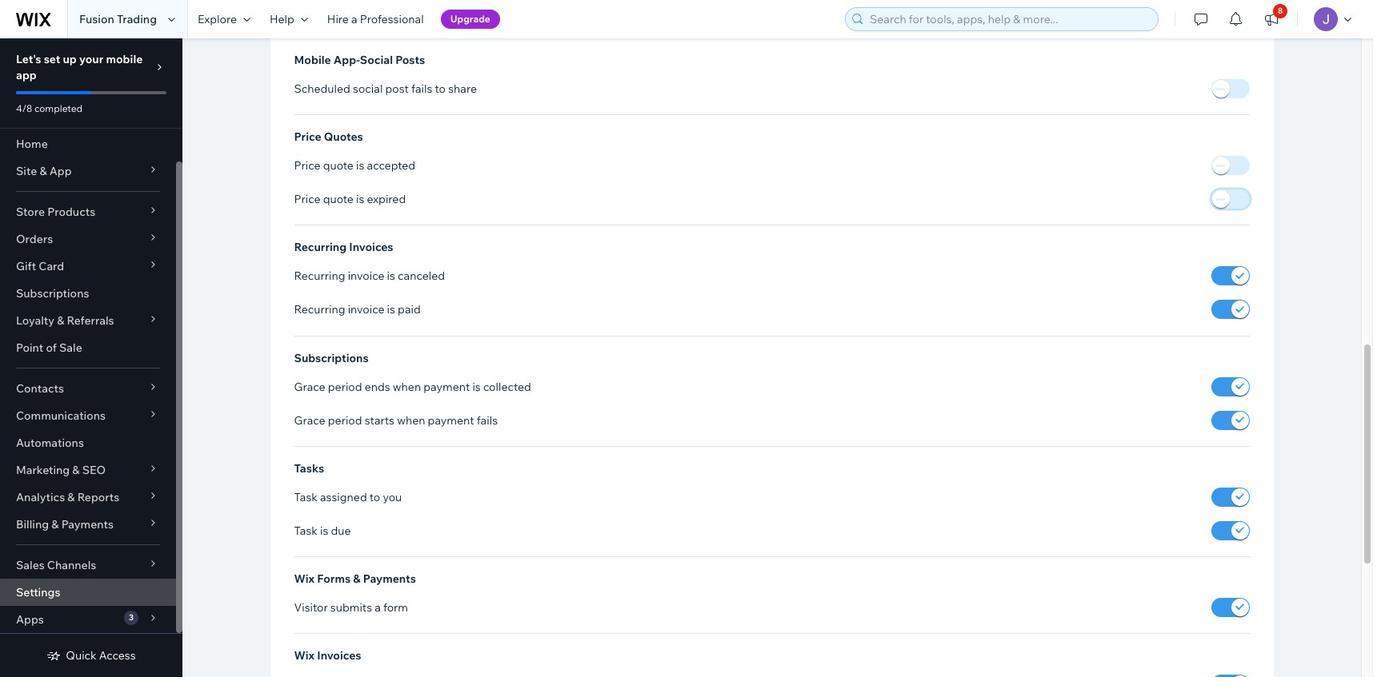Task type: locate. For each thing, give the bounding box(es) containing it.
grace up tasks
[[294, 413, 325, 428]]

upgrade button
[[441, 10, 500, 29]]

is left paid
[[387, 303, 395, 317]]

invoices down visitor submits a form
[[317, 649, 361, 663]]

communications button
[[0, 403, 176, 430]]

& for site
[[40, 164, 47, 178]]

wix down visitor
[[294, 649, 315, 663]]

starts
[[365, 413, 395, 428]]

site & app button
[[0, 158, 176, 185]]

1 period from the top
[[328, 380, 362, 394]]

to left share
[[435, 82, 446, 96]]

tasks
[[294, 462, 324, 476]]

is left canceled
[[387, 269, 395, 284]]

0 horizontal spatial to
[[370, 490, 380, 505]]

canceled
[[398, 269, 445, 284]]

1 invoice from the top
[[348, 269, 385, 284]]

is for accepted
[[356, 159, 364, 173]]

0 vertical spatial quote
[[323, 159, 354, 173]]

billing & payments
[[16, 518, 114, 532]]

period for ends
[[328, 380, 362, 394]]

0 vertical spatial invoice
[[348, 269, 385, 284]]

subscriptions down "card"
[[16, 287, 89, 301]]

quote down price quote is accepted
[[323, 192, 354, 207]]

a right hire at the top
[[351, 12, 357, 26]]

let's
[[16, 52, 41, 66]]

price down price quotes
[[294, 159, 321, 173]]

orders
[[16, 232, 53, 246]]

app
[[49, 164, 72, 178]]

scheduled
[[294, 82, 350, 96]]

fails right post
[[411, 82, 433, 96]]

2 recurring from the top
[[294, 269, 345, 284]]

1 task from the top
[[294, 490, 318, 505]]

& for loyalty
[[57, 314, 64, 328]]

invoices up recurring invoice is canceled
[[349, 240, 393, 255]]

1 vertical spatial wix
[[294, 649, 315, 663]]

accepted
[[367, 159, 415, 173]]

point
[[16, 341, 43, 355]]

analytics & reports button
[[0, 484, 176, 511]]

task down tasks
[[294, 490, 318, 505]]

help
[[270, 12, 294, 26]]

0 vertical spatial payments
[[61, 518, 114, 532]]

store
[[16, 205, 45, 219]]

quote
[[323, 159, 354, 173], [323, 192, 354, 207]]

payment for is
[[424, 380, 470, 394]]

1 recurring from the top
[[294, 240, 347, 255]]

quick access
[[66, 649, 136, 663]]

0 vertical spatial when
[[393, 380, 421, 394]]

apps
[[16, 613, 44, 627]]

recurring invoice is canceled
[[294, 269, 445, 284]]

store products
[[16, 205, 95, 219]]

settings
[[16, 586, 60, 600]]

0 vertical spatial a
[[351, 12, 357, 26]]

1 vertical spatial task
[[294, 524, 318, 538]]

orders button
[[0, 226, 176, 253]]

sidebar element
[[0, 38, 182, 678]]

3 price from the top
[[294, 192, 321, 207]]

price quote is expired
[[294, 192, 406, 207]]

1 vertical spatial fails
[[477, 413, 498, 428]]

1 vertical spatial payments
[[363, 572, 416, 586]]

1 vertical spatial invoices
[[317, 649, 361, 663]]

billing
[[16, 518, 49, 532]]

1 vertical spatial grace
[[294, 413, 325, 428]]

period left ends
[[328, 380, 362, 394]]

& right the billing
[[51, 518, 59, 532]]

is left expired
[[356, 192, 364, 207]]

price left 'quotes'
[[294, 130, 321, 144]]

sales
[[16, 559, 45, 573]]

quick
[[66, 649, 97, 663]]

period left starts
[[328, 413, 362, 428]]

& right forms on the bottom of the page
[[353, 572, 361, 586]]

0 vertical spatial invoices
[[349, 240, 393, 255]]

fusion trading
[[79, 12, 157, 26]]

recurring for recurring invoice is canceled
[[294, 269, 345, 284]]

1 price from the top
[[294, 130, 321, 144]]

grace period starts when payment fails
[[294, 413, 498, 428]]

recurring down recurring invoice is canceled
[[294, 303, 345, 317]]

2 quote from the top
[[323, 192, 354, 207]]

recurring down price quote is expired
[[294, 240, 347, 255]]

2 task from the top
[[294, 524, 318, 538]]

sales channels
[[16, 559, 96, 573]]

1 quote from the top
[[323, 159, 354, 173]]

2 vertical spatial price
[[294, 192, 321, 207]]

when for starts
[[397, 413, 425, 428]]

invoices for recurring invoices
[[349, 240, 393, 255]]

1 vertical spatial when
[[397, 413, 425, 428]]

&
[[40, 164, 47, 178], [57, 314, 64, 328], [72, 463, 80, 478], [67, 491, 75, 505], [51, 518, 59, 532], [353, 572, 361, 586]]

grace for grace period starts when payment fails
[[294, 413, 325, 428]]

& right "site"
[[40, 164, 47, 178]]

1 vertical spatial invoice
[[348, 303, 385, 317]]

task for task is due
[[294, 524, 318, 538]]

posts
[[395, 53, 425, 67]]

invoice
[[348, 269, 385, 284], [348, 303, 385, 317]]

0 horizontal spatial fails
[[411, 82, 433, 96]]

payment down grace period ends when payment is collected
[[428, 413, 474, 428]]

payments inside popup button
[[61, 518, 114, 532]]

2 wix from the top
[[294, 649, 315, 663]]

payments up 'form'
[[363, 572, 416, 586]]

quote down 'quotes'
[[323, 159, 354, 173]]

1 horizontal spatial fails
[[477, 413, 498, 428]]

1 vertical spatial price
[[294, 159, 321, 173]]

0 horizontal spatial subscriptions
[[16, 287, 89, 301]]

1 horizontal spatial payments
[[363, 572, 416, 586]]

mobile app-social posts
[[294, 53, 425, 67]]

to left you
[[370, 490, 380, 505]]

completed
[[34, 102, 83, 114]]

sale
[[59, 341, 82, 355]]

wix for wix forms & payments
[[294, 572, 315, 586]]

social
[[360, 53, 393, 67]]

invoice down recurring invoice is canceled
[[348, 303, 385, 317]]

2 period from the top
[[328, 413, 362, 428]]

payments down analytics & reports dropdown button at the left bottom
[[61, 518, 114, 532]]

2 price from the top
[[294, 159, 321, 173]]

wix invoices
[[294, 649, 361, 663]]

0 vertical spatial fails
[[411, 82, 433, 96]]

wix forms & payments
[[294, 572, 416, 586]]

grace
[[294, 380, 325, 394], [294, 413, 325, 428]]

price for price quote is accepted
[[294, 159, 321, 173]]

invoices for wix invoices
[[317, 649, 361, 663]]

is for canceled
[[387, 269, 395, 284]]

2 grace from the top
[[294, 413, 325, 428]]

wix for wix invoices
[[294, 649, 315, 663]]

fusion
[[79, 12, 114, 26]]

form
[[383, 601, 408, 615]]

when right starts
[[397, 413, 425, 428]]

payment left collected
[[424, 380, 470, 394]]

1 vertical spatial quote
[[323, 192, 354, 207]]

1 horizontal spatial to
[[435, 82, 446, 96]]

2 invoice from the top
[[348, 303, 385, 317]]

Search for tools, apps, help & more... field
[[865, 8, 1153, 30]]

0 horizontal spatial payments
[[61, 518, 114, 532]]

reports
[[77, 491, 119, 505]]

0 vertical spatial grace
[[294, 380, 325, 394]]

fails
[[411, 82, 433, 96], [477, 413, 498, 428]]

invoice up "recurring invoice is paid" on the top of the page
[[348, 269, 385, 284]]

point of sale link
[[0, 335, 176, 362]]

payment
[[424, 380, 470, 394], [428, 413, 474, 428]]

recurring down recurring invoices
[[294, 269, 345, 284]]

price down price quote is accepted
[[294, 192, 321, 207]]

1 wix from the top
[[294, 572, 315, 586]]

& left reports
[[67, 491, 75, 505]]

fails down collected
[[477, 413, 498, 428]]

1 vertical spatial payment
[[428, 413, 474, 428]]

& left seo
[[72, 463, 80, 478]]

contacts
[[16, 382, 64, 396]]

is
[[356, 159, 364, 173], [356, 192, 364, 207], [387, 269, 395, 284], [387, 303, 395, 317], [472, 380, 481, 394], [320, 524, 328, 538]]

3 recurring from the top
[[294, 303, 345, 317]]

0 vertical spatial price
[[294, 130, 321, 144]]

your
[[79, 52, 103, 66]]

0 vertical spatial subscriptions
[[16, 287, 89, 301]]

task assigned to you
[[294, 490, 402, 505]]

subscriptions up ends
[[294, 351, 369, 365]]

up
[[63, 52, 77, 66]]

is left accepted
[[356, 159, 364, 173]]

0 horizontal spatial a
[[351, 12, 357, 26]]

0 vertical spatial payment
[[424, 380, 470, 394]]

when right ends
[[393, 380, 421, 394]]

task left due
[[294, 524, 318, 538]]

access
[[99, 649, 136, 663]]

grace period ends when payment is collected
[[294, 380, 531, 394]]

a left 'form'
[[375, 601, 381, 615]]

0 vertical spatial period
[[328, 380, 362, 394]]

1 grace from the top
[[294, 380, 325, 394]]

price quote is accepted
[[294, 159, 415, 173]]

2 vertical spatial recurring
[[294, 303, 345, 317]]

home
[[16, 137, 48, 151]]

1 vertical spatial a
[[375, 601, 381, 615]]

wix left forms on the bottom of the page
[[294, 572, 315, 586]]

analytics & reports
[[16, 491, 119, 505]]

store products button
[[0, 198, 176, 226]]

1 vertical spatial recurring
[[294, 269, 345, 284]]

0 vertical spatial to
[[435, 82, 446, 96]]

8
[[1278, 6, 1283, 16]]

& inside "popup button"
[[57, 314, 64, 328]]

recurring for recurring invoice is paid
[[294, 303, 345, 317]]

quick access button
[[47, 649, 136, 663]]

1 horizontal spatial subscriptions
[[294, 351, 369, 365]]

sales channels button
[[0, 552, 176, 579]]

grace left ends
[[294, 380, 325, 394]]

task is due
[[294, 524, 351, 538]]

1 vertical spatial period
[[328, 413, 362, 428]]

& right 'loyalty'
[[57, 314, 64, 328]]

app-
[[334, 53, 360, 67]]

0 vertical spatial wix
[[294, 572, 315, 586]]

1 horizontal spatial a
[[375, 601, 381, 615]]

explore
[[198, 12, 237, 26]]

when
[[393, 380, 421, 394], [397, 413, 425, 428]]

you
[[383, 490, 402, 505]]

0 vertical spatial task
[[294, 490, 318, 505]]

0 vertical spatial recurring
[[294, 240, 347, 255]]

is left collected
[[472, 380, 481, 394]]



Task type: vqa. For each thing, say whether or not it's contained in the screenshot.
And
no



Task type: describe. For each thing, give the bounding box(es) containing it.
app
[[16, 68, 37, 82]]

loyalty & referrals button
[[0, 307, 176, 335]]

analytics
[[16, 491, 65, 505]]

quotes
[[324, 130, 363, 144]]

billing & payments button
[[0, 511, 176, 539]]

mobile
[[294, 53, 331, 67]]

help button
[[260, 0, 318, 38]]

task for task assigned to you
[[294, 490, 318, 505]]

quote for accepted
[[323, 159, 354, 173]]

collected
[[483, 380, 531, 394]]

point of sale
[[16, 341, 82, 355]]

channels
[[47, 559, 96, 573]]

loyalty & referrals
[[16, 314, 114, 328]]

recurring invoices
[[294, 240, 393, 255]]

price quotes
[[294, 130, 363, 144]]

recurring for recurring invoices
[[294, 240, 347, 255]]

& for analytics
[[67, 491, 75, 505]]

invoice for paid
[[348, 303, 385, 317]]

due
[[331, 524, 351, 538]]

loyalty
[[16, 314, 54, 328]]

invoice for canceled
[[348, 269, 385, 284]]

settings link
[[0, 579, 176, 607]]

site & app
[[16, 164, 72, 178]]

4/8 completed
[[16, 102, 83, 114]]

grace for grace period ends when payment is collected
[[294, 380, 325, 394]]

8 button
[[1254, 0, 1289, 38]]

products
[[47, 205, 95, 219]]

payment for fails
[[428, 413, 474, 428]]

hire
[[327, 12, 349, 26]]

is left due
[[320, 524, 328, 538]]

communications
[[16, 409, 106, 423]]

professional
[[360, 12, 424, 26]]

mobile
[[106, 52, 143, 66]]

gift
[[16, 259, 36, 274]]

& for marketing
[[72, 463, 80, 478]]

1 vertical spatial subscriptions
[[294, 351, 369, 365]]

card
[[39, 259, 64, 274]]

visitor
[[294, 601, 328, 615]]

& for billing
[[51, 518, 59, 532]]

is for expired
[[356, 192, 364, 207]]

quote for expired
[[323, 192, 354, 207]]

let's set up your mobile app
[[16, 52, 143, 82]]

hire a professional link
[[318, 0, 433, 38]]

upgrade
[[450, 13, 490, 25]]

4/8
[[16, 102, 32, 114]]

of
[[46, 341, 57, 355]]

scheduled social post fails to share
[[294, 82, 477, 96]]

subscriptions inside subscriptions link
[[16, 287, 89, 301]]

price for price quote is expired
[[294, 192, 321, 207]]

visitor submits a form
[[294, 601, 408, 615]]

paid
[[398, 303, 421, 317]]

share
[[448, 82, 477, 96]]

expired
[[367, 192, 406, 207]]

marketing & seo
[[16, 463, 106, 478]]

site
[[16, 164, 37, 178]]

trading
[[117, 12, 157, 26]]

is for paid
[[387, 303, 395, 317]]

post
[[385, 82, 409, 96]]

gift card button
[[0, 253, 176, 280]]

marketing
[[16, 463, 70, 478]]

gift card
[[16, 259, 64, 274]]

referrals
[[67, 314, 114, 328]]

automations link
[[0, 430, 176, 457]]

contacts button
[[0, 375, 176, 403]]

when for ends
[[393, 380, 421, 394]]

forms
[[317, 572, 351, 586]]

social
[[353, 82, 383, 96]]

3
[[129, 613, 134, 623]]

automations
[[16, 436, 84, 451]]

submits
[[330, 601, 372, 615]]

price for price quotes
[[294, 130, 321, 144]]

1 vertical spatial to
[[370, 490, 380, 505]]

home link
[[0, 130, 176, 158]]

subscriptions link
[[0, 280, 176, 307]]

recurring invoice is paid
[[294, 303, 421, 317]]

period for starts
[[328, 413, 362, 428]]

ends
[[365, 380, 390, 394]]



